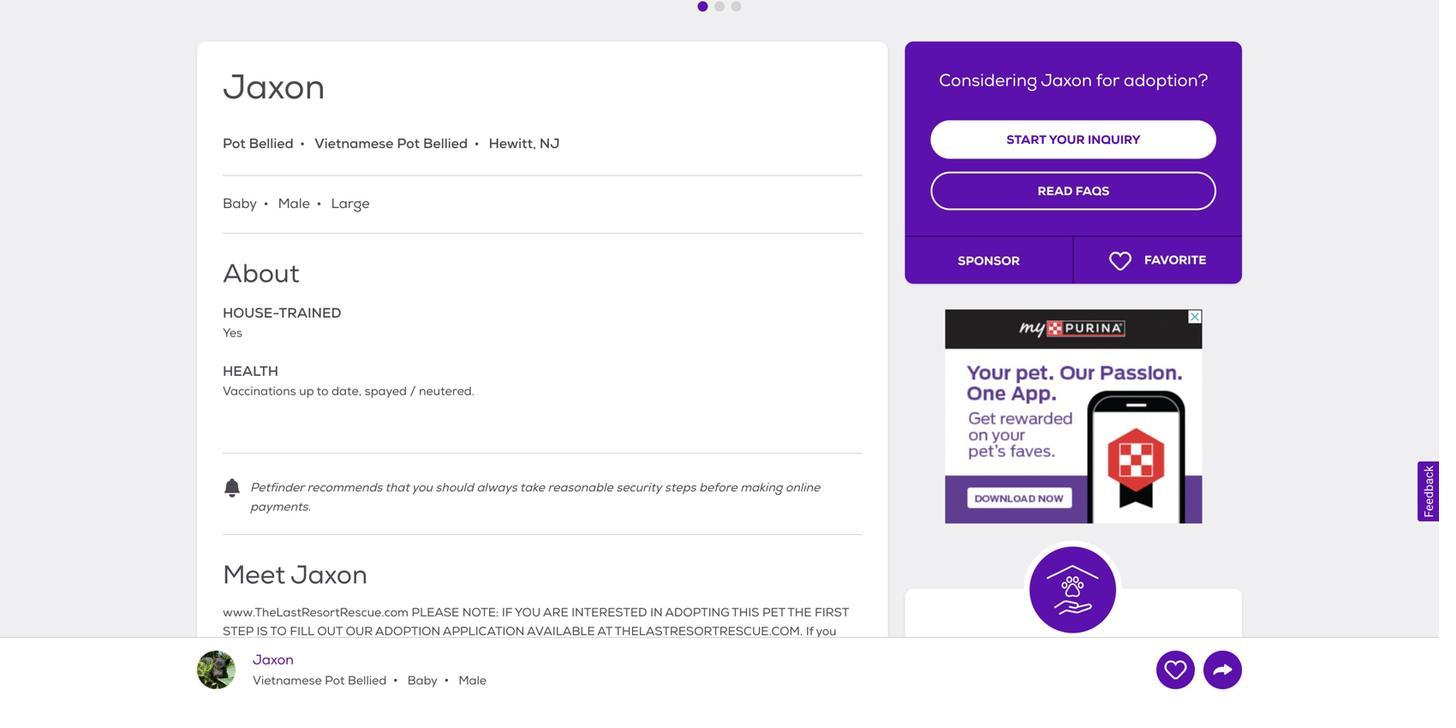 Task type: describe. For each thing, give the bounding box(es) containing it.
up
[[299, 384, 314, 399]]

adopting
[[665, 606, 730, 621]]

www.thelastresortrescue.com please note: if you are interested in adopting this pet the first step is to fill out our adoption application available at thelastresortrescue.com. if you have a question or inquiry please email us at tlrapplications@gmail.com meet jaxon. he came to us at around 9 weeks old in january. jaxon is a vn pot belly piglet who was a 'christmas present' gone awry. jaxon is currently 5 months old, is sweet, smart, funny and very affectionate.
[[223, 606, 849, 697]]

nj
[[540, 134, 560, 152]]

gone
[[338, 682, 366, 697]]

affectionate.
[[771, 682, 845, 697]]

meet jaxon
[[223, 559, 368, 592]]

inquiry
[[333, 644, 372, 659]]

spayed
[[365, 384, 407, 399]]

/
[[410, 384, 416, 399]]

hewitt, nj
[[489, 134, 560, 152]]

2 horizontal spatial bellied
[[423, 134, 468, 152]]

0 vertical spatial at
[[467, 644, 480, 659]]

you inside the www.thelastresortrescue.com please note: if you are interested in adopting this pet the first step is to fill out our adoption application available at thelastresortrescue.com. if you have a question or inquiry please email us at tlrapplications@gmail.com meet jaxon. he came to us at around 9 weeks old in january. jaxon is a vn pot belly piglet who was a 'christmas present' gone awry. jaxon is currently 5 months old, is sweet, smart, funny and very affectionate.
[[816, 625, 837, 640]]

date,
[[332, 384, 362, 399]]

jaxon.
[[254, 663, 293, 678]]

adoption
[[375, 625, 441, 640]]

online
[[786, 481, 820, 496]]

note:
[[463, 606, 499, 621]]

to inside health vaccinations up to date, spayed / neutered.
[[317, 384, 329, 399]]

last
[[1029, 648, 1083, 681]]

1 horizontal spatial is
[[590, 682, 599, 697]]

resort
[[1090, 648, 1172, 681]]

2 horizontal spatial a
[[801, 663, 809, 678]]

1 vertical spatial vietnamese
[[253, 674, 322, 689]]

should
[[436, 481, 474, 496]]

was
[[775, 663, 798, 678]]

start your inquiry
[[1007, 132, 1141, 148]]

'christmas
[[223, 682, 285, 697]]

faqs
[[1076, 183, 1110, 199]]

awry.
[[370, 682, 401, 697]]

payments.
[[250, 500, 311, 515]]

at
[[597, 625, 613, 640]]

1 vertical spatial vietnamese pot bellied
[[253, 674, 387, 689]]

tlrapplications@gmail.com
[[482, 644, 635, 659]]

email
[[417, 644, 448, 659]]

hewitt,
[[489, 134, 536, 152]]

1 horizontal spatial pot
[[325, 674, 345, 689]]

out
[[317, 625, 343, 640]]

pet physical characteristics element
[[223, 193, 863, 215]]

piglet
[[713, 663, 745, 678]]

around
[[397, 663, 438, 678]]

january.
[[524, 663, 576, 678]]

0 horizontal spatial a
[[254, 644, 262, 659]]

take
[[520, 481, 545, 496]]

sponsor button
[[906, 237, 1074, 284]]

vn
[[640, 663, 657, 678]]

the last resort
[[976, 648, 1172, 681]]

old
[[491, 663, 509, 678]]

months
[[520, 682, 564, 697]]

yes
[[223, 326, 243, 341]]

fill
[[290, 625, 314, 640]]

9
[[441, 663, 450, 678]]

pet type element
[[223, 133, 560, 155]]

steps
[[665, 481, 696, 496]]

you inside petfinder recommends that you should always take reasonable security steps before making online payments.
[[412, 481, 433, 496]]

1 vertical spatial baby
[[405, 674, 438, 689]]

are
[[543, 606, 569, 621]]

0 horizontal spatial us
[[365, 663, 378, 678]]

vietnamese pot bellied inside pet type 'element'
[[315, 134, 468, 152]]

trained
[[279, 304, 341, 322]]

0 horizontal spatial pot
[[223, 134, 246, 152]]

0 horizontal spatial bellied
[[249, 134, 294, 152]]

1 meet from the top
[[223, 559, 285, 592]]

if
[[502, 606, 513, 621]]

belly
[[683, 663, 710, 678]]

inquiry
[[1088, 132, 1141, 148]]

jaxon left for
[[1041, 70, 1093, 92]]

pot bellied
[[223, 134, 294, 152]]

meet inside the www.thelastresortrescue.com please note: if you are interested in adopting this pet the first step is to fill out our adoption application available at thelastresortrescue.com. if you have a question or inquiry please email us at tlrapplications@gmail.com meet jaxon. he came to us at around 9 weeks old in january. jaxon is a vn pot belly piglet who was a 'christmas present' gone awry. jaxon is currently 5 months old, is sweet, smart, funny and very affectionate.
[[223, 663, 252, 678]]

have
[[223, 644, 251, 659]]

first
[[815, 606, 849, 621]]

the
[[788, 606, 812, 621]]

available
[[527, 625, 595, 640]]

petfinder alert image
[[223, 479, 242, 498]]

our
[[346, 625, 373, 640]]

large
[[331, 195, 370, 212]]

you
[[515, 606, 541, 621]]

that
[[385, 481, 409, 496]]

health vaccinations up to date, spayed / neutered.
[[223, 362, 475, 399]]

male inside pet physical characteristics element
[[278, 195, 310, 212]]

baby inside pet physical characteristics element
[[223, 195, 257, 212]]

favorite
[[1145, 252, 1207, 268]]



Task type: vqa. For each thing, say whether or not it's contained in the screenshot.
Enter City, State, Or Zip text field
no



Task type: locate. For each thing, give the bounding box(es) containing it.
very
[[743, 682, 768, 697]]

funny
[[683, 682, 715, 697]]

considering
[[939, 70, 1038, 92]]

male left large
[[278, 195, 310, 212]]

0 horizontal spatial you
[[412, 481, 433, 496]]

1 vertical spatial meet
[[223, 663, 252, 678]]

0 horizontal spatial is
[[443, 682, 452, 697]]

vietnamese
[[315, 134, 394, 152], [253, 674, 322, 689]]

jaxon up 'old,'
[[579, 663, 615, 678]]

meet up is
[[223, 559, 285, 592]]

about
[[223, 258, 300, 290]]

0 vertical spatial to
[[317, 384, 329, 399]]

0 horizontal spatial at
[[381, 663, 393, 678]]

to
[[270, 625, 287, 640]]

house-
[[223, 304, 279, 322]]

a down is
[[254, 644, 262, 659]]

male right 9
[[456, 674, 487, 689]]

a
[[254, 644, 262, 659], [630, 663, 637, 678], [801, 663, 809, 678]]

to inside the www.thelastresortrescue.com please note: if you are interested in adopting this pet the first step is to fill out our adoption application available at thelastresortrescue.com. if you have a question or inquiry please email us at tlrapplications@gmail.com meet jaxon. he came to us at around 9 weeks old in january. jaxon is a vn pot belly piglet who was a 'christmas present' gone awry. jaxon is currently 5 months old, is sweet, smart, funny and very affectionate.
[[350, 663, 362, 678]]

meet
[[223, 559, 285, 592], [223, 663, 252, 678]]

in
[[651, 606, 663, 621]]

meet down have
[[223, 663, 252, 678]]

jaxon up "pot bellied"
[[223, 66, 325, 109]]

1 horizontal spatial a
[[630, 663, 637, 678]]

security
[[616, 481, 662, 496]]

sweet,
[[602, 682, 640, 697]]

came
[[315, 663, 347, 678]]

please
[[412, 606, 459, 621]]

petfinder recommends that you should always take reasonable security steps before making online payments.
[[250, 481, 820, 515]]

is right 'old,'
[[590, 682, 599, 697]]

1 horizontal spatial to
[[350, 663, 362, 678]]

to down the 'inquiry'
[[350, 663, 362, 678]]

pet
[[763, 606, 786, 621]]

1 horizontal spatial you
[[816, 625, 837, 640]]

in
[[512, 663, 522, 678]]

considering       jaxon       for adoption?
[[939, 70, 1209, 92]]

0 horizontal spatial baby
[[223, 195, 257, 212]]

0 vertical spatial meet
[[223, 559, 285, 592]]

is
[[618, 663, 627, 678], [443, 682, 452, 697], [590, 682, 599, 697]]

0 vertical spatial you
[[412, 481, 433, 496]]

you right if on the right of page
[[816, 625, 837, 640]]

vietnamese down question
[[253, 674, 322, 689]]

jaxon down to
[[253, 652, 294, 669]]

start
[[1007, 132, 1047, 148]]

0 horizontal spatial male
[[278, 195, 310, 212]]

please
[[375, 644, 413, 659]]

your
[[1049, 132, 1085, 148]]

if
[[806, 625, 814, 640]]

baby left 9
[[405, 674, 438, 689]]

0 vertical spatial vietnamese
[[315, 134, 394, 152]]

0 vertical spatial us
[[451, 644, 464, 659]]

1 horizontal spatial male
[[456, 674, 487, 689]]

favorite button
[[1074, 237, 1243, 284]]

you right the that
[[412, 481, 433, 496]]

making
[[741, 481, 783, 496]]

this
[[732, 606, 760, 621]]

or
[[318, 644, 330, 659]]

1 horizontal spatial us
[[451, 644, 464, 659]]

to
[[317, 384, 329, 399], [350, 663, 362, 678]]

vietnamese pot bellied up large
[[315, 134, 468, 152]]

he
[[296, 663, 312, 678]]

read faqs
[[1038, 183, 1110, 199]]

us up weeks
[[451, 644, 464, 659]]

vietnamese up large
[[315, 134, 394, 152]]

read faqs link
[[931, 172, 1217, 210]]

jaxon down around
[[404, 682, 440, 697]]

for
[[1096, 70, 1120, 92]]

1 vertical spatial you
[[816, 625, 837, 640]]

1 horizontal spatial bellied
[[348, 674, 387, 689]]

is down 9
[[443, 682, 452, 697]]

before
[[699, 481, 738, 496]]

vietnamese pot bellied
[[315, 134, 468, 152], [253, 674, 387, 689]]

adoption?
[[1124, 70, 1209, 92]]

smart,
[[643, 682, 680, 697]]

present'
[[288, 682, 335, 697]]

at up weeks
[[467, 644, 480, 659]]

weeks
[[452, 663, 488, 678]]

1 vertical spatial to
[[350, 663, 362, 678]]

5
[[509, 682, 517, 697]]

application
[[443, 625, 525, 640]]

a left vn
[[630, 663, 637, 678]]

and
[[718, 682, 741, 697]]

us up awry.
[[365, 663, 378, 678]]

read
[[1038, 183, 1073, 199]]

jaxon image
[[197, 651, 236, 690]]

house-trained yes
[[223, 304, 341, 341]]

1 horizontal spatial baby
[[405, 674, 438, 689]]

thelastresortrescue.com.
[[615, 625, 803, 640]]

advertisement region
[[945, 310, 1203, 524]]

1 vertical spatial at
[[381, 663, 393, 678]]

at up awry.
[[381, 663, 393, 678]]

2 horizontal spatial is
[[618, 663, 627, 678]]

pot
[[660, 663, 680, 678]]

0 vertical spatial vietnamese pot bellied
[[315, 134, 468, 152]]

question
[[265, 644, 315, 659]]

sponsor
[[958, 253, 1020, 269]]

1 vertical spatial us
[[365, 663, 378, 678]]

0 horizontal spatial to
[[317, 384, 329, 399]]

www.thelastresortrescue.com
[[223, 606, 409, 621]]

neutered.
[[419, 384, 475, 399]]

is up sweet,
[[618, 663, 627, 678]]

baby
[[223, 195, 257, 212], [405, 674, 438, 689]]

1 horizontal spatial at
[[467, 644, 480, 659]]

1 vertical spatial male
[[456, 674, 487, 689]]

vaccinations
[[223, 384, 296, 399]]

the last resort link
[[923, 648, 1225, 681]]

pot
[[223, 134, 246, 152], [397, 134, 420, 152], [325, 674, 345, 689]]

a right was at the bottom
[[801, 663, 809, 678]]

step
[[223, 625, 254, 640]]

recommends
[[307, 481, 382, 496]]

0 vertical spatial male
[[278, 195, 310, 212]]

baby down "pot bellied"
[[223, 195, 257, 212]]

vietnamese pot bellied down or
[[253, 674, 387, 689]]

petfinder
[[250, 481, 304, 496]]

2 horizontal spatial pot
[[397, 134, 420, 152]]

always
[[477, 481, 517, 496]]

to right the up
[[317, 384, 329, 399]]

start your inquiry link
[[931, 120, 1217, 159]]

2 meet from the top
[[223, 663, 252, 678]]

0 vertical spatial baby
[[223, 195, 257, 212]]

us
[[451, 644, 464, 659], [365, 663, 378, 678]]

reasonable
[[548, 481, 613, 496]]

jaxon up www.thelastresortrescue.com
[[291, 559, 368, 592]]

vietnamese inside pet type 'element'
[[315, 134, 394, 152]]

is
[[257, 625, 268, 640]]



